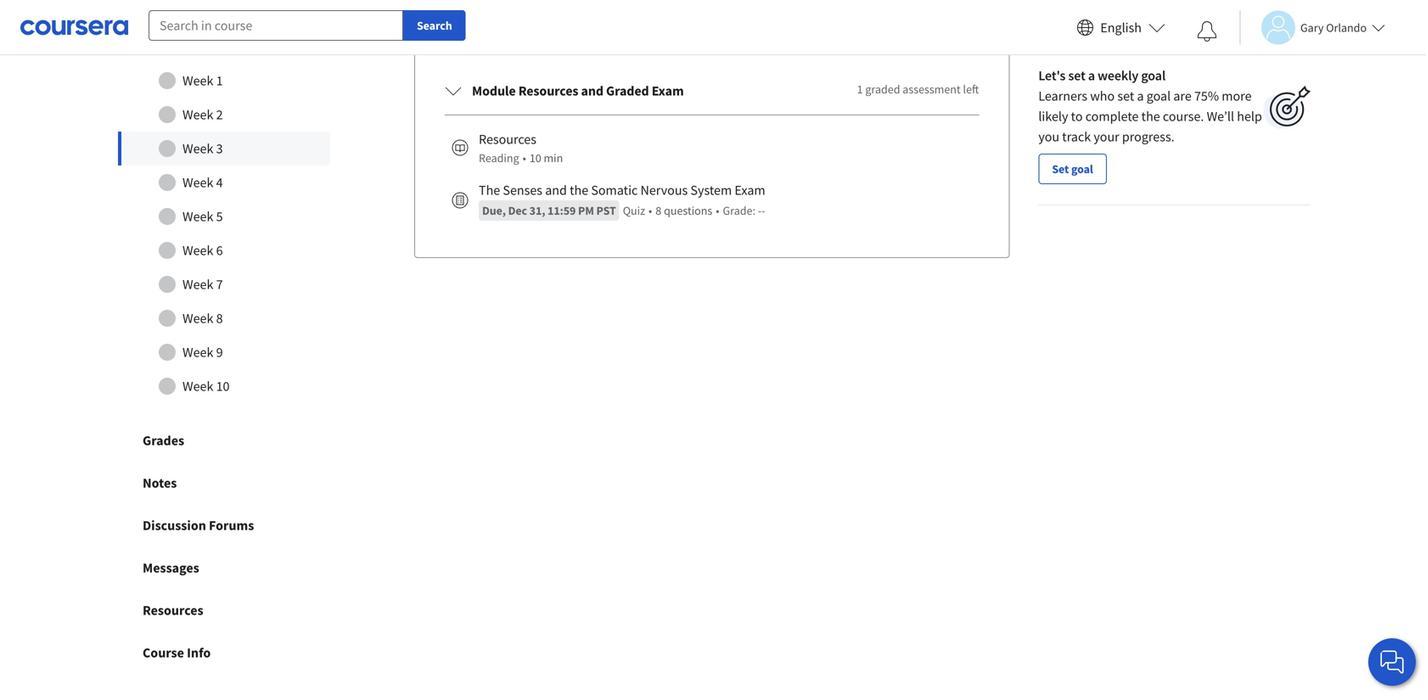 Task type: vqa. For each thing, say whether or not it's contained in the screenshot.
"Show notifications" image
yes



Task type: describe. For each thing, give the bounding box(es) containing it.
week for week 1
[[183, 72, 213, 89]]

likely
[[1039, 108, 1068, 125]]

pst
[[596, 203, 616, 218]]

5
[[216, 208, 223, 225]]

course info link
[[102, 632, 346, 674]]

goal for weekly
[[1141, 67, 1166, 84]]

0 horizontal spatial 10
[[216, 378, 230, 395]]

1 inside 'link'
[[216, 72, 223, 89]]

graded
[[865, 82, 900, 97]]

quiz
[[623, 203, 645, 218]]

8 inside the senses and the somatic nervous system exam due, dec 31, 11:59 pm pst quiz • 8 questions • grade: --
[[656, 203, 662, 218]]

search
[[417, 18, 452, 33]]

set inside learners who set a goal are 75% more likely to complete the course. we'll help you track your progress.
[[1118, 88, 1134, 104]]

week 1
[[183, 72, 223, 89]]

grades link
[[102, 419, 346, 462]]

goal inside button
[[1071, 161, 1093, 177]]

reading
[[479, 150, 519, 166]]

1 - from the left
[[758, 203, 762, 218]]

set goal button
[[1039, 154, 1107, 184]]

week 9
[[183, 344, 223, 361]]

the
[[479, 182, 500, 199]]

0 vertical spatial set
[[1068, 67, 1086, 84]]

week 9 link
[[118, 335, 330, 369]]

course info
[[143, 644, 211, 661]]

notes
[[143, 475, 177, 492]]

discussion forums link
[[102, 504, 346, 547]]

nervous
[[641, 182, 688, 199]]

grades
[[143, 432, 184, 449]]

2 horizontal spatial •
[[716, 203, 720, 218]]

week 8
[[183, 310, 223, 327]]

week for week 8
[[183, 310, 213, 327]]

complete
[[1086, 108, 1139, 125]]

you
[[1039, 128, 1060, 145]]

set
[[1052, 161, 1069, 177]]

let's
[[1039, 67, 1066, 84]]

english button
[[1070, 0, 1172, 55]]

and for senses
[[545, 182, 567, 199]]

week 8 link
[[118, 301, 330, 335]]

course
[[143, 644, 184, 661]]

week 5
[[183, 208, 223, 225]]

min
[[544, 150, 563, 166]]

week 4 link
[[118, 166, 330, 200]]

goal for a
[[1147, 88, 1171, 104]]

the inside the senses and the somatic nervous system exam due, dec 31, 11:59 pm pst quiz • 8 questions • grade: --
[[570, 182, 588, 199]]

show notifications image
[[1197, 21, 1217, 42]]

11:59
[[548, 203, 576, 218]]

1 horizontal spatial 1
[[857, 82, 863, 97]]

week for week 7
[[183, 276, 213, 293]]

Search in course text field
[[149, 10, 403, 41]]

messages
[[143, 560, 199, 577]]

week for week 6
[[183, 242, 213, 259]]

2
[[216, 106, 223, 123]]

week for week 9
[[183, 344, 213, 361]]

grade:
[[723, 203, 756, 218]]

track
[[1062, 128, 1091, 145]]

your
[[1094, 128, 1120, 145]]

info
[[187, 644, 211, 661]]

are
[[1174, 88, 1192, 104]]

resources for resources
[[143, 602, 203, 619]]

a inside learners who set a goal are 75% more likely to complete the course. we'll help you track your progress.
[[1137, 88, 1144, 104]]

and for resources
[[581, 82, 604, 99]]

learners who set a goal are 75% more likely to complete the course. we'll help you track your progress.
[[1039, 88, 1262, 145]]

who
[[1090, 88, 1115, 104]]

week 2
[[183, 106, 223, 123]]

week 5 link
[[118, 200, 330, 234]]

we'll
[[1207, 108, 1234, 125]]

graded
[[606, 82, 649, 99]]

gary
[[1301, 20, 1324, 35]]

weekly
[[1098, 67, 1139, 84]]

4
[[216, 174, 223, 191]]

left
[[963, 82, 979, 97]]

the inside learners who set a goal are 75% more likely to complete the course. we'll help you track your progress.
[[1142, 108, 1160, 125]]

week 10 link
[[118, 369, 330, 403]]

week for week 4
[[183, 174, 213, 191]]

discussion
[[143, 517, 206, 534]]

3
[[216, 140, 223, 157]]

75%
[[1194, 88, 1219, 104]]

module resources and graded exam
[[472, 82, 684, 99]]



Task type: locate. For each thing, give the bounding box(es) containing it.
set down weekly
[[1118, 88, 1134, 104]]

1 horizontal spatial and
[[581, 82, 604, 99]]

0 horizontal spatial •
[[523, 150, 526, 166]]

• right reading
[[523, 150, 526, 166]]

week down week 9
[[183, 378, 213, 395]]

resources down messages
[[143, 602, 203, 619]]

week 10
[[183, 378, 230, 395]]

2 - from the left
[[762, 203, 765, 218]]

7
[[216, 276, 223, 293]]

goal right weekly
[[1141, 67, 1166, 84]]

2 vertical spatial resources
[[143, 602, 203, 619]]

orlando
[[1326, 20, 1367, 35]]

1 horizontal spatial 10
[[530, 150, 541, 166]]

8 down 7
[[216, 310, 223, 327]]

7 week from the top
[[183, 276, 213, 293]]

10 week from the top
[[183, 378, 213, 395]]

assessment
[[903, 82, 961, 97]]

6
[[216, 242, 223, 259]]

-
[[758, 203, 762, 218], [762, 203, 765, 218]]

week left 5
[[183, 208, 213, 225]]

and left graded
[[581, 82, 604, 99]]

1 horizontal spatial set
[[1118, 88, 1134, 104]]

9 week from the top
[[183, 344, 213, 361]]

a
[[1088, 67, 1095, 84], [1137, 88, 1144, 104]]

1 vertical spatial the
[[570, 182, 588, 199]]

exam right graded
[[652, 82, 684, 99]]

help
[[1237, 108, 1262, 125]]

1
[[216, 72, 223, 89], [857, 82, 863, 97]]

2 vertical spatial goal
[[1071, 161, 1093, 177]]

goal right 'set'
[[1071, 161, 1093, 177]]

week for week 5
[[183, 208, 213, 225]]

questions
[[664, 203, 712, 218]]

week for week 10
[[183, 378, 213, 395]]

1 vertical spatial 10
[[216, 378, 230, 395]]

resources
[[518, 82, 578, 99], [479, 131, 536, 148], [143, 602, 203, 619]]

31,
[[529, 203, 545, 218]]

english
[[1100, 19, 1142, 36]]

goal
[[1141, 67, 1166, 84], [1147, 88, 1171, 104], [1071, 161, 1093, 177]]

exam inside the senses and the somatic nervous system exam due, dec 31, 11:59 pm pst quiz • 8 questions • grade: --
[[735, 182, 765, 199]]

the up progress. on the top
[[1142, 108, 1160, 125]]

1 horizontal spatial 8
[[656, 203, 662, 218]]

more
[[1222, 88, 1252, 104]]

week for week 2
[[183, 106, 213, 123]]

and inside the senses and the somatic nervous system exam due, dec 31, 11:59 pm pst quiz • 8 questions • grade: --
[[545, 182, 567, 199]]

week down week 7
[[183, 310, 213, 327]]

week
[[183, 72, 213, 89], [183, 106, 213, 123], [183, 140, 213, 157], [183, 174, 213, 191], [183, 208, 213, 225], [183, 242, 213, 259], [183, 276, 213, 293], [183, 310, 213, 327], [183, 344, 213, 361], [183, 378, 213, 395]]

5 week from the top
[[183, 208, 213, 225]]

1 week from the top
[[183, 72, 213, 89]]

search button
[[403, 10, 466, 41]]

course.
[[1163, 108, 1204, 125]]

discussion forums
[[143, 517, 254, 534]]

1 up 2
[[216, 72, 223, 89]]

9
[[216, 344, 223, 361]]

learners
[[1039, 88, 1088, 104]]

week up week 2 at the top left
[[183, 72, 213, 89]]

8 week from the top
[[183, 310, 213, 327]]

0 vertical spatial a
[[1088, 67, 1095, 84]]

0 vertical spatial and
[[581, 82, 604, 99]]

somatic
[[591, 182, 638, 199]]

0 vertical spatial resources
[[518, 82, 578, 99]]

the
[[1142, 108, 1160, 125], [570, 182, 588, 199]]

week left 3
[[183, 140, 213, 157]]

exam up grade:
[[735, 182, 765, 199]]

0 vertical spatial exam
[[652, 82, 684, 99]]

week 1 link
[[118, 64, 330, 98]]

resources up reading
[[479, 131, 536, 148]]

week left 7
[[183, 276, 213, 293]]

1 vertical spatial a
[[1137, 88, 1144, 104]]

6 week from the top
[[183, 242, 213, 259]]

week left 9
[[183, 344, 213, 361]]

coursera image
[[20, 14, 128, 41]]

10
[[530, 150, 541, 166], [216, 378, 230, 395]]

0 horizontal spatial a
[[1088, 67, 1095, 84]]

week 6
[[183, 242, 223, 259]]

forums
[[209, 517, 254, 534]]

week 7
[[183, 276, 223, 293]]

1 vertical spatial exam
[[735, 182, 765, 199]]

week for week 3
[[183, 140, 213, 157]]

0 vertical spatial 10
[[530, 150, 541, 166]]

3 week from the top
[[183, 140, 213, 157]]

goal left are
[[1147, 88, 1171, 104]]

let's set a weekly goal
[[1039, 67, 1166, 84]]

• down 'system'
[[716, 203, 720, 218]]

0 horizontal spatial set
[[1068, 67, 1086, 84]]

messages link
[[102, 547, 346, 589]]

due,
[[482, 203, 506, 218]]

week left 4
[[183, 174, 213, 191]]

gary orlando button
[[1239, 11, 1385, 45]]

the up pm
[[570, 182, 588, 199]]

0 horizontal spatial the
[[570, 182, 588, 199]]

10 down week 9 link
[[216, 378, 230, 395]]

week 3
[[183, 140, 223, 157]]

a down weekly
[[1137, 88, 1144, 104]]

and up '11:59'
[[545, 182, 567, 199]]

week 4
[[183, 174, 223, 191]]

8
[[656, 203, 662, 218], [216, 310, 223, 327]]

module
[[472, 82, 516, 99]]

set goal
[[1052, 161, 1093, 177]]

0 vertical spatial the
[[1142, 108, 1160, 125]]

week left 2
[[183, 106, 213, 123]]

resources link
[[102, 589, 346, 632]]

• inside resources reading • 10 min
[[523, 150, 526, 166]]

0 horizontal spatial 8
[[216, 310, 223, 327]]

10 left min
[[530, 150, 541, 166]]

system
[[691, 182, 732, 199]]

1 vertical spatial and
[[545, 182, 567, 199]]

resources for resources reading • 10 min
[[479, 131, 536, 148]]

and
[[581, 82, 604, 99], [545, 182, 567, 199]]

exam
[[652, 82, 684, 99], [735, 182, 765, 199]]

0 horizontal spatial 1
[[216, 72, 223, 89]]

week 7 link
[[118, 267, 330, 301]]

2 week from the top
[[183, 106, 213, 123]]

progress.
[[1122, 128, 1175, 145]]

4 week from the top
[[183, 174, 213, 191]]

1 vertical spatial goal
[[1147, 88, 1171, 104]]

to
[[1071, 108, 1083, 125]]

the senses and the somatic nervous system exam due, dec 31, 11:59 pm pst quiz • 8 questions • grade: --
[[479, 182, 765, 218]]

set up the learners
[[1068, 67, 1086, 84]]

week 2 link
[[118, 98, 330, 132]]

0 vertical spatial 8
[[656, 203, 662, 218]]

week 6 link
[[118, 234, 330, 267]]

resources right module
[[518, 82, 578, 99]]

help center image
[[1382, 652, 1402, 672]]

resources reading • 10 min
[[479, 131, 563, 166]]

0 horizontal spatial exam
[[652, 82, 684, 99]]

chat with us image
[[1379, 649, 1406, 676]]

senses
[[503, 182, 542, 199]]

10 inside resources reading • 10 min
[[530, 150, 541, 166]]

1 horizontal spatial a
[[1137, 88, 1144, 104]]

1 horizontal spatial the
[[1142, 108, 1160, 125]]

set
[[1068, 67, 1086, 84], [1118, 88, 1134, 104]]

notes link
[[102, 462, 346, 504]]

1 vertical spatial set
[[1118, 88, 1134, 104]]

1 vertical spatial 8
[[216, 310, 223, 327]]

week 3 link
[[118, 132, 330, 166]]

a up who
[[1088, 67, 1095, 84]]

week inside 'link'
[[183, 72, 213, 89]]

•
[[523, 150, 526, 166], [649, 203, 652, 218], [716, 203, 720, 218]]

resources inside resources reading • 10 min
[[479, 131, 536, 148]]

goal inside learners who set a goal are 75% more likely to complete the course. we'll help you track your progress.
[[1147, 88, 1171, 104]]

1 horizontal spatial •
[[649, 203, 652, 218]]

1 vertical spatial resources
[[479, 131, 536, 148]]

1 horizontal spatial exam
[[735, 182, 765, 199]]

week left the 6
[[183, 242, 213, 259]]

dec
[[508, 203, 527, 218]]

0 horizontal spatial and
[[545, 182, 567, 199]]

• right the quiz
[[649, 203, 652, 218]]

gary orlando
[[1301, 20, 1367, 35]]

1 graded assessment left
[[857, 82, 979, 97]]

0 vertical spatial goal
[[1141, 67, 1166, 84]]

pm
[[578, 203, 594, 218]]

1 left the graded
[[857, 82, 863, 97]]

8 down nervous
[[656, 203, 662, 218]]



